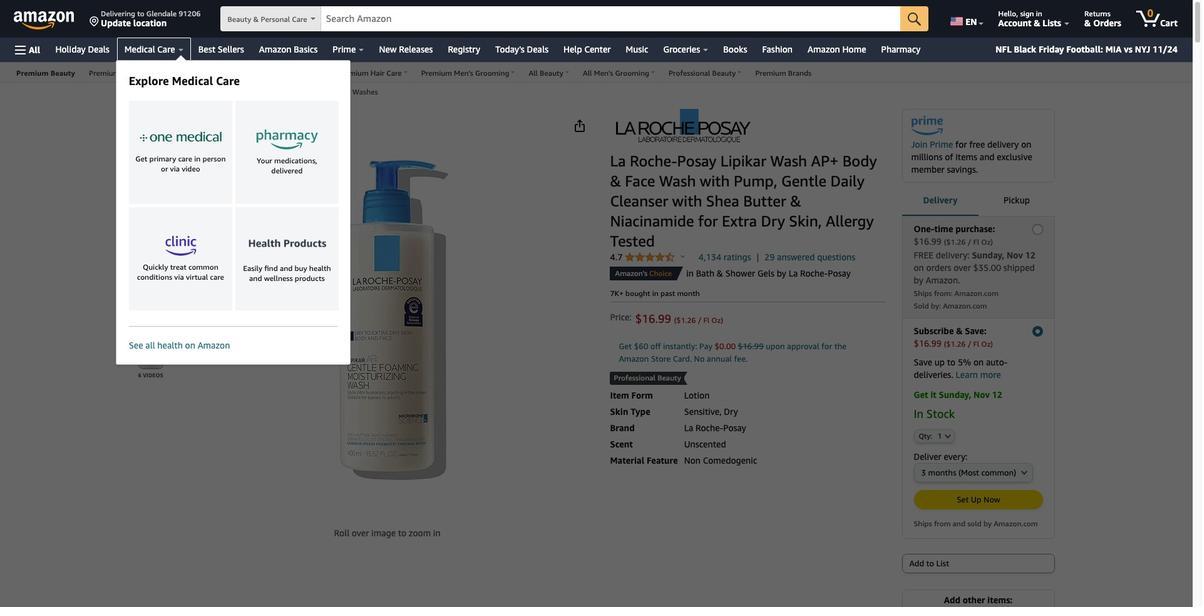 Task type: describe. For each thing, give the bounding box(es) containing it.
1 vertical spatial dropdown image
[[1022, 470, 1028, 475]]

›
[[220, 86, 222, 96]]

premium for premium beauty
[[16, 68, 49, 78]]

daily
[[831, 172, 865, 190]]

0 horizontal spatial wash
[[659, 172, 696, 190]]

comedogenic
[[703, 455, 758, 466]]

gentle
[[782, 172, 827, 190]]

skin inside beauty & personal care › skin care
[[225, 87, 240, 96]]

& inside subscribe & save: $16.99 ($1.26 /  fl oz)
[[957, 326, 963, 337]]

0 horizontal spatial by
[[777, 268, 787, 279]]

on for health
[[185, 340, 195, 351]]

in left bath
[[687, 268, 694, 279]]

cart
[[1161, 18, 1178, 28]]

get primary care in person or via video
[[135, 153, 226, 173]]

care left ›
[[201, 87, 217, 96]]

sellers
[[218, 44, 244, 54]]

oz) inside subscribe & save: $16.99 ($1.26 /  fl oz)
[[982, 340, 993, 349]]

care down location
[[157, 44, 175, 54]]

nfl black friday football: mia vs nyj 11/24 link
[[991, 41, 1183, 58]]

choice
[[650, 269, 672, 278]]

professional beauty
[[614, 373, 681, 383]]

pay
[[700, 341, 713, 351]]

in bath & shower gels by la roche-posay
[[687, 268, 851, 279]]

via inside 'get primary care in person or via video'
[[170, 163, 180, 173]]

body inside la roche-posay lipikar wash ap+ body & face wash with pump, gentle daily cleanser with shea butter & niacinamide for extra dry skin, allergy tested
[[843, 152, 877, 170]]

for inside upon approval for the amazon store card. no annual fee.
[[822, 341, 833, 351]]

form
[[632, 390, 653, 401]]

in right the sign
[[1036, 9, 1043, 18]]

months
[[929, 468, 957, 478]]

best sellers
[[198, 44, 244, 54]]

items:
[[988, 595, 1013, 606]]

for free delivery on millions of items and exclusive member savings.
[[912, 139, 1033, 175]]

& inside 'search box'
[[253, 14, 259, 24]]

explore medical care
[[129, 74, 240, 88]]

get $60 off instantly: pay $0.00 $16.99
[[619, 341, 764, 351]]

on inside save up to 5% on auto- deliveries.
[[974, 357, 984, 368]]

$16.99 inside subscribe & save: $16.99 ($1.26 /  fl oz)
[[914, 338, 942, 349]]

save:
[[965, 326, 987, 337]]

off
[[651, 341, 661, 351]]

health inside easily find and buy health and wellness products
[[309, 264, 331, 273]]

qty:
[[919, 432, 932, 440]]

deliveries.
[[914, 370, 954, 380]]

join
[[912, 139, 928, 150]]

cleanser
[[610, 192, 669, 210]]

unscented
[[684, 439, 726, 449]]

feature
[[647, 455, 678, 466]]

the
[[835, 341, 847, 351]]

0
[[1148, 7, 1154, 19]]

on for delivery
[[1022, 139, 1032, 150]]

0 horizontal spatial dropdown image
[[945, 434, 951, 439]]

prime link
[[325, 41, 372, 58]]

returns & orders
[[1085, 9, 1122, 28]]

delivered
[[271, 166, 303, 175]]

and left sold
[[953, 519, 966, 528]]

shower
[[726, 268, 756, 279]]

in right zoom
[[433, 528, 441, 539]]

answered
[[777, 252, 815, 262]]

$60
[[634, 341, 649, 351]]

prime inside the 'navigation' navigation
[[333, 44, 356, 54]]

add for add to list
[[910, 559, 925, 569]]

amazon.com
[[994, 519, 1038, 528]]

oz) inside price: $16.99 ($1.26 /  fl oz)
[[712, 316, 724, 325]]

one medical image
[[140, 132, 221, 142]]

3 months (most common)
[[922, 468, 1017, 478]]

image
[[371, 528, 396, 539]]

body washes
[[333, 87, 378, 96]]

new
[[379, 44, 397, 54]]

and inside 'for free delivery on millions of items and exclusive member savings.'
[[980, 152, 995, 162]]

beauty inside 'search box'
[[228, 14, 251, 24]]

amazon inside upon approval for the amazon store card. no annual fee.
[[619, 354, 649, 364]]

prime inside the la roche-posay lipikar wash ap+ body & face wash with pump, gentle daily cleanser with shea butter & niacinamide for extra dry skin, allergy tested main content
[[930, 139, 954, 150]]

deals for holiday deals
[[88, 44, 110, 54]]

premium brands link
[[749, 63, 819, 82]]

0 horizontal spatial medical
[[125, 44, 155, 54]]

item form
[[610, 390, 653, 401]]

1 vertical spatial with
[[672, 192, 702, 210]]

registry link
[[441, 41, 488, 58]]

orders
[[1094, 18, 1122, 28]]

4,134 ratings
[[699, 252, 751, 262]]

to left zoom
[[398, 528, 407, 539]]

and down easily
[[249, 274, 262, 283]]

1 horizontal spatial $16.99
[[738, 341, 764, 351]]

get for get it sunday, nov 12
[[914, 390, 929, 400]]

center
[[585, 44, 611, 54]]

amazon home link
[[801, 41, 874, 58]]

get for get $60 off instantly: pay $0.00 $16.99
[[619, 341, 632, 351]]

washes
[[353, 87, 378, 96]]

new releases
[[379, 44, 433, 54]]

member
[[912, 164, 945, 175]]

amazon pharmacy image
[[246, 129, 328, 149]]

every:
[[944, 451, 968, 462]]

lipikar
[[721, 152, 767, 170]]

premium beauty
[[16, 68, 75, 78]]

care right ›
[[242, 87, 257, 96]]

black
[[1014, 44, 1037, 54]]

learn more link
[[956, 370, 1001, 380]]

roll over image to zoom in
[[334, 528, 441, 539]]

0 vertical spatial wash
[[771, 152, 808, 170]]

conditions
[[137, 273, 172, 282]]

4,134 ratings link
[[699, 252, 751, 262]]

upon
[[766, 341, 785, 351]]

4.7
[[610, 252, 625, 262]]

fashion
[[763, 44, 793, 54]]

la for la roche-posay lipikar wash ap+ body & face wash with pump, gentle daily cleanser with shea butter & niacinamide for extra dry skin, allergy tested
[[610, 152, 626, 170]]

beauty down holiday
[[51, 68, 75, 78]]

for inside 'for free delivery on millions of items and exclusive member savings.'
[[956, 139, 967, 150]]

now
[[984, 495, 1001, 505]]

la roche-posay lipikar wash ap+ body & face wash with pump, gentle daily cleanser with shea butter & niacinamide for extra dry skin, allergy tested main content
[[127, 109, 1066, 608]]

posay for la roche-posay
[[724, 423, 747, 433]]

quickly
[[143, 262, 168, 272]]

list
[[937, 559, 950, 569]]

Search Amazon text field
[[321, 7, 901, 31]]

in left past at the right
[[653, 289, 659, 298]]

new releases link
[[372, 41, 441, 58]]

en
[[966, 16, 977, 27]]

premium brands
[[756, 68, 812, 78]]

lotion
[[684, 390, 710, 401]]

1 vertical spatial posay
[[828, 268, 851, 279]]

beauty & personal care
[[228, 14, 307, 24]]

other
[[963, 595, 986, 606]]

medical care link
[[117, 38, 191, 62]]

amazon's
[[615, 269, 648, 278]]

nov
[[974, 390, 990, 400]]

lists
[[1043, 18, 1062, 28]]

care inside 'get primary care in person or via video'
[[178, 153, 192, 163]]

3
[[922, 468, 926, 478]]

skin care link
[[225, 87, 257, 96]]

nyj
[[1135, 44, 1151, 54]]

save
[[914, 357, 933, 368]]

friday
[[1039, 44, 1065, 54]]

amazon prime logo image
[[912, 116, 943, 139]]



Task type: vqa. For each thing, say whether or not it's contained in the screenshot.
the Add to List
yes



Task type: locate. For each thing, give the bounding box(es) containing it.
$0.00
[[715, 341, 736, 351]]

prime up of
[[930, 139, 954, 150]]

| 29 answered questions
[[757, 252, 856, 262]]

& up amazon basics link
[[253, 14, 259, 24]]

0 horizontal spatial get
[[135, 153, 147, 163]]

posay down 'questions'
[[828, 268, 851, 279]]

virtual
[[186, 273, 208, 282]]

1 vertical spatial la
[[789, 268, 798, 279]]

2 vertical spatial on
[[974, 357, 984, 368]]

($1.26 up 5%
[[944, 340, 966, 349]]

personal inside beauty & personal care › skin care
[[170, 87, 199, 96]]

skin inside main content
[[610, 406, 629, 417]]

deals for today's deals
[[527, 44, 549, 54]]

wellness
[[264, 274, 293, 283]]

2 horizontal spatial get
[[914, 390, 929, 400]]

($1.26 inside subscribe & save: $16.99 ($1.26 /  fl oz)
[[944, 340, 966, 349]]

1 horizontal spatial roche-
[[696, 423, 724, 433]]

oz)
[[712, 316, 724, 325], [982, 340, 993, 349]]

1 horizontal spatial body
[[843, 152, 877, 170]]

medical left ›
[[172, 74, 213, 88]]

1 horizontal spatial ($1.26
[[944, 340, 966, 349]]

1 horizontal spatial health
[[309, 264, 331, 273]]

delivering
[[101, 9, 135, 18]]

up
[[935, 357, 945, 368]]

la inside la roche-posay lipikar wash ap+ body & face wash with pump, gentle daily cleanser with shea butter & niacinamide for extra dry skin, allergy tested
[[610, 152, 626, 170]]

vs
[[1124, 44, 1133, 54]]

la roche-posay lipikar wash ap+ body &amp; face wash with pump, gentle daily cleanser with shea butter &amp; niacinamide for extra dry skin, allergy tested image
[[224, 155, 551, 482]]

0 horizontal spatial $16.99
[[636, 312, 671, 326]]

0 horizontal spatial oz)
[[712, 316, 724, 325]]

for left the
[[822, 341, 833, 351]]

1 vertical spatial body
[[843, 152, 877, 170]]

fl up pay
[[704, 316, 710, 325]]

en link
[[943, 3, 989, 34]]

1 horizontal spatial fl
[[974, 340, 980, 349]]

care down sellers
[[216, 74, 240, 88]]

it
[[931, 390, 937, 400]]

1 horizontal spatial /
[[968, 340, 972, 349]]

in up video
[[194, 153, 201, 163]]

1 horizontal spatial premium
[[756, 68, 787, 78]]

$16.99 down the 7k+ bought in past month
[[636, 312, 671, 326]]

0 vertical spatial add
[[910, 559, 925, 569]]

0 horizontal spatial health
[[157, 340, 183, 351]]

1 horizontal spatial dry
[[761, 212, 785, 230]]

roche- up face
[[630, 152, 677, 170]]

2 vertical spatial posay
[[724, 423, 747, 433]]

to inside option
[[927, 559, 935, 569]]

beauty up sellers
[[228, 14, 251, 24]]

0 horizontal spatial ($1.26
[[674, 316, 696, 325]]

get left primary
[[135, 153, 147, 163]]

get for get primary care in person or via video
[[135, 153, 147, 163]]

2 horizontal spatial roche-
[[801, 268, 828, 279]]

1 vertical spatial by
[[984, 519, 992, 528]]

best
[[198, 44, 216, 54]]

amazon basics
[[259, 44, 318, 54]]

($1.26 inside price: $16.99 ($1.26 /  fl oz)
[[674, 316, 696, 325]]

material feature non comedogenic
[[610, 455, 758, 466]]

0 vertical spatial dry
[[761, 212, 785, 230]]

posay inside la roche-posay lipikar wash ap+ body & face wash with pump, gentle daily cleanser with shea butter & niacinamide for extra dry skin, allergy tested
[[677, 152, 717, 170]]

2 horizontal spatial for
[[956, 139, 967, 150]]

0 horizontal spatial premium
[[16, 68, 49, 78]]

on inside 'for free delivery on millions of items and exclusive member savings.'
[[1022, 139, 1032, 150]]

la down answered
[[789, 268, 798, 279]]

1 horizontal spatial for
[[822, 341, 833, 351]]

1 vertical spatial get
[[619, 341, 632, 351]]

skin down item
[[610, 406, 629, 417]]

to right up
[[948, 357, 956, 368]]

0 vertical spatial dropdown image
[[945, 434, 951, 439]]

&
[[253, 14, 259, 24], [1034, 18, 1041, 28], [1085, 18, 1091, 28], [163, 87, 168, 96], [610, 172, 621, 190], [791, 192, 802, 210], [717, 268, 724, 279], [957, 326, 963, 337]]

$16.99 down subscribe
[[914, 338, 942, 349]]

video
[[182, 163, 200, 173]]

0 vertical spatial posay
[[677, 152, 717, 170]]

personal inside beauty & personal care 'search box'
[[261, 14, 290, 24]]

beauty inside button
[[658, 373, 681, 383]]

& inside beauty & personal care › skin care
[[163, 87, 168, 96]]

health products image
[[246, 234, 328, 257]]

health right all
[[157, 340, 183, 351]]

la up face
[[610, 152, 626, 170]]

0 horizontal spatial on
[[185, 340, 195, 351]]

0 horizontal spatial la
[[610, 152, 626, 170]]

personal left ›
[[170, 87, 199, 96]]

from
[[934, 519, 951, 528]]

glendale
[[146, 9, 177, 18]]

1 horizontal spatial skin
[[610, 406, 629, 417]]

ap+
[[811, 152, 839, 170]]

personal for beauty & personal care › skin care
[[170, 87, 199, 96]]

0 vertical spatial for
[[956, 139, 967, 150]]

personal up amazon basics
[[261, 14, 290, 24]]

1 horizontal spatial on
[[974, 357, 984, 368]]

on up exclusive
[[1022, 139, 1032, 150]]

wash right face
[[659, 172, 696, 190]]

non
[[684, 455, 701, 466]]

premium inside premium beauty link
[[16, 68, 49, 78]]

1 vertical spatial for
[[698, 212, 718, 230]]

posay down the la roche-posay image
[[677, 152, 717, 170]]

item
[[610, 390, 629, 401]]

add left list
[[910, 559, 925, 569]]

to left glendale
[[137, 9, 145, 18]]

books
[[724, 44, 748, 54]]

shea
[[706, 192, 740, 210]]

free
[[970, 139, 985, 150]]

1 vertical spatial prime
[[930, 139, 954, 150]]

millions
[[912, 152, 943, 162]]

1 vertical spatial via
[[174, 273, 184, 282]]

& left face
[[610, 172, 621, 190]]

roche- for la roche-posay lipikar wash ap+ body & face wash with pump, gentle daily cleanser with shea butter & niacinamide for extra dry skin, allergy tested
[[630, 152, 677, 170]]

books link
[[716, 41, 755, 58]]

Add to List radio
[[902, 554, 1055, 574]]

premium for premium brands
[[756, 68, 787, 78]]

tab list inside the la roche-posay lipikar wash ap+ body & face wash with pump, gentle daily cleanser with shea butter & niacinamide for extra dry skin, allergy tested main content
[[902, 185, 1055, 218]]

niacinamide
[[610, 212, 694, 230]]

2 vertical spatial roche-
[[696, 423, 724, 433]]

Beauty & Personal Care search field
[[221, 6, 929, 33]]

on inside the 'navigation' navigation
[[185, 340, 195, 351]]

home
[[843, 44, 867, 54]]

1 horizontal spatial deals
[[527, 44, 549, 54]]

1 horizontal spatial medical
[[172, 74, 213, 88]]

0 vertical spatial /
[[698, 316, 702, 325]]

0 vertical spatial fl
[[704, 316, 710, 325]]

with left shea
[[672, 192, 702, 210]]

2 vertical spatial get
[[914, 390, 929, 400]]

0 horizontal spatial deals
[[88, 44, 110, 54]]

4,134
[[699, 252, 722, 262]]

1 vertical spatial medical
[[172, 74, 213, 88]]

for inside la roche-posay lipikar wash ap+ body & face wash with pump, gentle daily cleanser with shea butter & niacinamide for extra dry skin, allergy tested
[[698, 212, 718, 230]]

dropdown image
[[945, 434, 951, 439], [1022, 470, 1028, 475]]

care inside 'search box'
[[292, 14, 307, 24]]

groceries link
[[656, 41, 716, 58]]

0 vertical spatial roche-
[[630, 152, 677, 170]]

1 horizontal spatial personal
[[261, 14, 290, 24]]

on right all
[[185, 340, 195, 351]]

1 horizontal spatial prime
[[930, 139, 954, 150]]

1 vertical spatial add
[[944, 595, 961, 606]]

with up shea
[[700, 172, 730, 190]]

$16.99 up fee.
[[738, 341, 764, 351]]

fl
[[704, 316, 710, 325], [974, 340, 980, 349]]

0 vertical spatial body
[[333, 87, 351, 96]]

2 deals from the left
[[527, 44, 549, 54]]

hello,
[[999, 9, 1019, 18]]

deals right 'today's'
[[527, 44, 549, 54]]

in inside 'get primary care in person or via video'
[[194, 153, 201, 163]]

0 vertical spatial with
[[700, 172, 730, 190]]

health
[[309, 264, 331, 273], [157, 340, 183, 351]]

professional beauty button
[[610, 372, 685, 385]]

zoom
[[409, 528, 431, 539]]

price: $16.99 ($1.26 /  fl oz)
[[610, 312, 724, 326]]

1 horizontal spatial care
[[210, 273, 224, 282]]

radio active image
[[1033, 327, 1043, 337]]

/ inside subscribe & save: $16.99 ($1.26 /  fl oz)
[[968, 340, 972, 349]]

/ down save:
[[968, 340, 972, 349]]

1 deals from the left
[[88, 44, 110, 54]]

1 vertical spatial dry
[[724, 406, 738, 417]]

0 vertical spatial prime
[[333, 44, 356, 54]]

your medications, delivered
[[257, 156, 317, 175]]

all button
[[9, 38, 46, 62]]

registry
[[448, 44, 481, 54]]

/ inside price: $16.99 ($1.26 /  fl oz)
[[698, 316, 702, 325]]

0 vertical spatial health
[[309, 264, 331, 273]]

to inside save up to 5% on auto- deliveries.
[[948, 357, 956, 368]]

premium down all
[[16, 68, 49, 78]]

posay for la roche-posay lipikar wash ap+ body & face wash with pump, gentle daily cleanser with shea butter & niacinamide for extra dry skin, allergy tested
[[677, 152, 717, 170]]

via down treat on the left
[[174, 273, 184, 282]]

save up to 5% on auto- deliveries.
[[914, 357, 1008, 380]]

to left list
[[927, 559, 935, 569]]

1 horizontal spatial get
[[619, 341, 632, 351]]

dropdown image right 1
[[945, 434, 951, 439]]

la for la roche-posay
[[684, 423, 694, 433]]

deals right holiday
[[88, 44, 110, 54]]

& inside the returns & orders
[[1085, 18, 1091, 28]]

0 horizontal spatial prime
[[333, 44, 356, 54]]

care up video
[[178, 153, 192, 163]]

deliver
[[914, 451, 942, 462]]

0 horizontal spatial personal
[[170, 87, 199, 96]]

today's deals link
[[488, 41, 556, 58]]

1 vertical spatial wash
[[659, 172, 696, 190]]

0 vertical spatial ($1.26
[[674, 316, 696, 325]]

dropdown image right common)
[[1022, 470, 1028, 475]]

la down sensitive,
[[684, 423, 694, 433]]

0 vertical spatial on
[[1022, 139, 1032, 150]]

2 horizontal spatial on
[[1022, 139, 1032, 150]]

care down common
[[210, 273, 224, 282]]

1 horizontal spatial wash
[[771, 152, 808, 170]]

0 vertical spatial personal
[[261, 14, 290, 24]]

pharmacy link
[[874, 41, 929, 58]]

& left save:
[[957, 326, 963, 337]]

questions
[[818, 252, 856, 262]]

($1.26 up instantly:
[[674, 316, 696, 325]]

fl down save:
[[974, 340, 980, 349]]

0 horizontal spatial /
[[698, 316, 702, 325]]

premium down fashion link
[[756, 68, 787, 78]]

1 horizontal spatial oz)
[[982, 340, 993, 349]]

sensitive, dry
[[684, 406, 738, 417]]

personal for beauty & personal care
[[261, 14, 290, 24]]

join prime link
[[912, 139, 954, 150]]

|
[[757, 252, 759, 262]]

sign
[[1021, 9, 1035, 18]]

91206
[[179, 9, 201, 18]]

0 horizontal spatial for
[[698, 212, 718, 230]]

1 premium from the left
[[16, 68, 49, 78]]

get inside 'get primary care in person or via video'
[[135, 153, 147, 163]]

help
[[564, 44, 582, 54]]

fl inside subscribe & save: $16.99 ($1.26 /  fl oz)
[[974, 340, 980, 349]]

none submit inside beauty & personal care 'search box'
[[901, 6, 929, 31]]

1 vertical spatial roche-
[[801, 268, 828, 279]]

0 horizontal spatial care
[[178, 153, 192, 163]]

today's deals
[[496, 44, 549, 54]]

allergy
[[826, 212, 874, 230]]

via inside quickly treat common conditions via virtual care
[[174, 273, 184, 282]]

0 vertical spatial la
[[610, 152, 626, 170]]

2 horizontal spatial la
[[789, 268, 798, 279]]

get left $60
[[619, 341, 632, 351]]

la roche-posay
[[684, 423, 747, 433]]

la roche-posay image
[[610, 109, 757, 143]]

beauty down store
[[658, 373, 681, 383]]

delivery
[[924, 195, 958, 206]]

delivering to glendale 91206 update location
[[101, 9, 201, 28]]

0 vertical spatial skin
[[225, 87, 240, 96]]

up
[[971, 495, 982, 505]]

skin right ›
[[225, 87, 240, 96]]

posay
[[677, 152, 717, 170], [828, 268, 851, 279], [724, 423, 747, 433]]

beauty inside beauty & personal care › skin care
[[137, 87, 161, 96]]

skin,
[[789, 212, 822, 230]]

card.
[[673, 354, 692, 364]]

care inside quickly treat common conditions via virtual care
[[210, 273, 224, 282]]

body left washes
[[333, 87, 351, 96]]

and up wellness
[[280, 264, 293, 273]]

dry down butter
[[761, 212, 785, 230]]

1 horizontal spatial add
[[944, 595, 961, 606]]

/ up pay
[[698, 316, 702, 325]]

savings.
[[947, 164, 979, 175]]

learn more
[[956, 370, 1001, 380]]

& down medical care link
[[163, 87, 168, 96]]

via right or
[[170, 163, 180, 173]]

amazon image
[[14, 11, 75, 30]]

& left orders
[[1085, 18, 1091, 28]]

2 horizontal spatial $16.99
[[914, 338, 942, 349]]

1 vertical spatial personal
[[170, 87, 199, 96]]

roche- inside la roche-posay lipikar wash ap+ body & face wash with pump, gentle daily cleanser with shea butter & niacinamide for extra dry skin, allergy tested
[[630, 152, 677, 170]]

see all health on amazon link
[[129, 340, 230, 351]]

0 horizontal spatial fl
[[704, 316, 710, 325]]

tab list
[[902, 185, 1055, 218]]

basics
[[294, 44, 318, 54]]

1 vertical spatial on
[[185, 340, 195, 351]]

1 horizontal spatial posay
[[724, 423, 747, 433]]

posay down sensitive, dry
[[724, 423, 747, 433]]

to
[[137, 9, 145, 18], [948, 357, 956, 368], [398, 528, 407, 539], [927, 559, 935, 569]]

7k+
[[610, 289, 624, 298]]

nfl black friday football: mia vs nyj 11/24
[[996, 44, 1178, 54]]

0 vertical spatial via
[[170, 163, 180, 173]]

medical down location
[[125, 44, 155, 54]]

by right sold
[[984, 519, 992, 528]]

roche- for la roche-posay
[[696, 423, 724, 433]]

and down the free at right top
[[980, 152, 995, 162]]

0 horizontal spatial roche-
[[630, 152, 677, 170]]

price:
[[610, 312, 632, 323]]

for up items
[[956, 139, 967, 150]]

add for add other items:
[[944, 595, 961, 606]]

amazon clinic image
[[140, 235, 221, 256]]

add left other
[[944, 595, 961, 606]]

& down 'gentle'
[[791, 192, 802, 210]]

fl inside price: $16.99 ($1.26 /  fl oz)
[[704, 316, 710, 325]]

1 vertical spatial skin
[[610, 406, 629, 417]]

6 videos
[[138, 372, 163, 379]]

care up basics
[[292, 14, 307, 24]]

update
[[101, 18, 131, 28]]

& left lists
[[1034, 18, 1041, 28]]

0 vertical spatial get
[[135, 153, 147, 163]]

1 vertical spatial health
[[157, 340, 183, 351]]

dry up la roche-posay
[[724, 406, 738, 417]]

oz) up $0.00
[[712, 316, 724, 325]]

roche- down sensitive, dry
[[696, 423, 724, 433]]

0 horizontal spatial dry
[[724, 406, 738, 417]]

month
[[677, 289, 700, 298]]

in stock
[[914, 407, 955, 421]]

beauty down medical care link
[[137, 87, 161, 96]]

by right gels
[[777, 268, 787, 279]]

add to list
[[910, 559, 950, 569]]

1 vertical spatial oz)
[[982, 340, 993, 349]]

1 vertical spatial ($1.26
[[944, 340, 966, 349]]

wash up 'gentle'
[[771, 152, 808, 170]]

personal
[[261, 14, 290, 24], [170, 87, 199, 96]]

0 horizontal spatial add
[[910, 559, 925, 569]]

1 vertical spatial care
[[210, 273, 224, 282]]

0 vertical spatial by
[[777, 268, 787, 279]]

upon approval for the amazon store card. no annual fee.
[[619, 341, 847, 364]]

face
[[625, 172, 655, 190]]

for down shea
[[698, 212, 718, 230]]

dry inside la roche-posay lipikar wash ap+ body & face wash with pump, gentle daily cleanser with shea butter & niacinamide for extra dry skin, allergy tested
[[761, 212, 785, 230]]

tab list containing delivery
[[902, 185, 1055, 218]]

skin
[[225, 87, 240, 96], [610, 406, 629, 417]]

navigation navigation
[[0, 0, 1203, 608]]

your
[[257, 156, 272, 165]]

7k+ bought in past month
[[610, 289, 700, 298]]

for
[[956, 139, 967, 150], [698, 212, 718, 230], [822, 341, 833, 351]]

get left the it
[[914, 390, 929, 400]]

roche- down 29 answered questions link
[[801, 268, 828, 279]]

oz) down save:
[[982, 340, 993, 349]]

add inside option
[[910, 559, 925, 569]]

0 horizontal spatial body
[[333, 87, 351, 96]]

None submit
[[901, 6, 929, 31]]

1 horizontal spatial la
[[684, 423, 694, 433]]

on up learn more
[[974, 357, 984, 368]]

qty: 1
[[919, 432, 942, 440]]

1 vertical spatial fl
[[974, 340, 980, 349]]

premium beauty link
[[9, 63, 82, 82]]

prime right basics
[[333, 44, 356, 54]]

& right bath
[[717, 268, 724, 279]]

0 vertical spatial care
[[178, 153, 192, 163]]

beauty
[[228, 14, 251, 24], [51, 68, 75, 78], [137, 87, 161, 96], [658, 373, 681, 383]]

health up products
[[309, 264, 331, 273]]

2 premium from the left
[[756, 68, 787, 78]]

0 horizontal spatial posay
[[677, 152, 717, 170]]

body up daily
[[843, 152, 877, 170]]

add to list link
[[903, 555, 1054, 573]]

premium inside premium brands link
[[756, 68, 787, 78]]

body
[[333, 87, 351, 96], [843, 152, 877, 170]]

to inside delivering to glendale 91206 update location
[[137, 9, 145, 18]]

1 horizontal spatial by
[[984, 519, 992, 528]]



